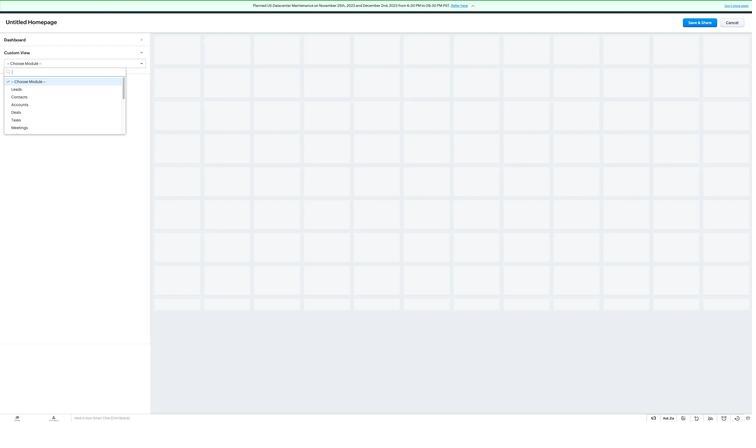Task type: describe. For each thing, give the bounding box(es) containing it.
1 2023 from the left
[[347, 4, 355, 8]]

refer here link
[[451, 4, 468, 8]]

sales orders link
[[291, 0, 322, 13]]

us
[[267, 4, 272, 8]]

planned us datacenter maintenance on november 25th, 2023 and december 2nd, 2023 from 6:30 pm to 09:30 pm pst. refer here
[[253, 4, 468, 8]]

sales orders
[[295, 5, 318, 9]]

25th,
[[338, 4, 346, 8]]

books
[[479, 5, 490, 9]]

cases link
[[495, 0, 514, 13]]

november
[[319, 4, 337, 8]]

ask zia
[[664, 417, 675, 421]]

purchase orders
[[327, 5, 356, 9]]

share
[[702, 21, 712, 25]]

price books
[[470, 5, 490, 9]]

-- choose module -- for -- choose module -- field
[[7, 62, 41, 66]]

show
[[734, 4, 741, 7]]

view
[[20, 51, 30, 55]]

marketplace element
[[702, 0, 714, 13]]

products link
[[244, 0, 269, 13]]

sales
[[295, 5, 305, 9]]

vendors link
[[442, 0, 465, 13]]

and
[[356, 4, 362, 8]]

invoices
[[365, 5, 380, 9]]

trial
[[641, 2, 648, 7]]

custom
[[4, 51, 20, 55]]

choose for -- choose module -- field
[[10, 62, 24, 66]]

chats image
[[0, 415, 35, 422]]

upgrade
[[628, 7, 643, 11]]

09:30
[[426, 4, 437, 8]]

here
[[461, 4, 468, 8]]

custom view
[[4, 51, 30, 55]]

save & share button
[[684, 18, 718, 27]]

december
[[363, 4, 381, 8]]

smart
[[93, 417, 102, 421]]

services link
[[540, 0, 564, 13]]

deals
[[11, 110, 21, 115]]

cancel button
[[721, 18, 745, 27]]

-- choose module -- for 'tree' containing -- choose module --
[[11, 80, 46, 84]]

purchase
[[327, 5, 343, 9]]

here
[[74, 417, 82, 421]]

price books link
[[465, 0, 495, 13]]

2nd,
[[381, 4, 389, 8]]

save & share
[[689, 21, 712, 25]]

dashboard
[[4, 38, 26, 42]]

2 2023 from the left
[[389, 4, 398, 8]]

6:30
[[407, 4, 415, 8]]

signals element
[[681, 0, 691, 13]]

projects link
[[564, 0, 587, 13]]

solutions link
[[514, 0, 540, 13]]

projects
[[568, 5, 583, 9]]

calls
[[11, 134, 20, 138]]

don't
[[725, 4, 733, 7]]

don't show again
[[725, 4, 749, 7]]

campaigns
[[417, 5, 437, 9]]

tree containing -- choose module --
[[4, 77, 126, 140]]

datacenter
[[273, 4, 291, 8]]

is
[[82, 417, 85, 421]]

save
[[689, 21, 698, 25]]



Task type: vqa. For each thing, say whether or not it's contained in the screenshot.
REPORTS link at the left of the page
no



Task type: locate. For each thing, give the bounding box(es) containing it.
choose down 'custom view'
[[10, 62, 24, 66]]

solutions
[[519, 5, 535, 9]]

(ctrl+space)
[[111, 417, 130, 421]]

module inside field
[[25, 62, 38, 66]]

enterprise-
[[623, 2, 641, 7]]

-- choose module -- down "view"
[[7, 62, 41, 66]]

here is your smart chat (ctrl+space)
[[74, 417, 130, 421]]

profile element
[[725, 0, 740, 13]]

2023
[[347, 4, 355, 8], [389, 4, 398, 8]]

1 vertical spatial module
[[29, 80, 42, 84]]

None text field
[[4, 18, 72, 26]]

1 horizontal spatial orders
[[344, 5, 356, 9]]

choose inside field
[[10, 62, 24, 66]]

pm
[[416, 4, 421, 8], [437, 4, 443, 8]]

0 vertical spatial -- choose module --
[[7, 62, 41, 66]]

purchase orders link
[[322, 0, 361, 13]]

1 pm from the left
[[416, 4, 421, 8]]

maintenance
[[292, 4, 314, 8]]

1 horizontal spatial pm
[[437, 4, 443, 8]]

vendors
[[446, 5, 461, 9]]

tree
[[4, 77, 126, 140]]

price
[[470, 5, 479, 9]]

leads
[[11, 87, 22, 92]]

orders for sales orders
[[306, 5, 318, 9]]

cases
[[499, 5, 510, 9]]

-
[[7, 62, 8, 66], [8, 62, 10, 66], [39, 62, 40, 66], [40, 62, 41, 66], [11, 80, 12, 84], [12, 80, 14, 84], [43, 80, 44, 84], [44, 80, 46, 84]]

don't show again link
[[725, 4, 749, 7]]

planned
[[253, 4, 267, 8]]

1 vertical spatial choose
[[14, 80, 28, 84]]

campaigns link
[[412, 0, 442, 13]]

services
[[544, 5, 559, 9]]

chat
[[103, 417, 110, 421]]

-- choose module --
[[7, 62, 41, 66], [11, 80, 46, 84]]

1 horizontal spatial 2023
[[389, 4, 398, 8]]

salesinbox
[[389, 5, 408, 9]]

pm left pst.
[[437, 4, 443, 8]]

choose
[[10, 62, 24, 66], [14, 80, 28, 84]]

0 vertical spatial module
[[25, 62, 38, 66]]

on
[[314, 4, 319, 8]]

-- choose module -- inside 'tree'
[[11, 80, 46, 84]]

profile image
[[728, 2, 737, 11]]

module
[[25, 62, 38, 66], [29, 80, 42, 84]]

cancel
[[727, 21, 739, 25]]

choose for 'tree' containing -- choose module --
[[14, 80, 28, 84]]

2 orders from the left
[[344, 5, 356, 9]]

search image
[[673, 4, 677, 9]]

0 horizontal spatial 2023
[[347, 4, 355, 8]]

tasks
[[11, 118, 21, 123]]

accounts
[[11, 103, 28, 107]]

quotes link
[[269, 0, 291, 13]]

2 pm from the left
[[437, 4, 443, 8]]

custom view link
[[0, 46, 150, 59]]

1 orders from the left
[[306, 5, 318, 9]]

orders left and
[[344, 5, 356, 9]]

module for -- choose module -- field
[[25, 62, 38, 66]]

zia
[[670, 417, 675, 421]]

choose inside 'tree'
[[14, 80, 28, 84]]

0 horizontal spatial orders
[[306, 5, 318, 9]]

choose up leads
[[14, 80, 28, 84]]

orders right sales
[[306, 5, 318, 9]]

crm
[[13, 4, 24, 10]]

ask
[[664, 417, 669, 421]]

orders for purchase orders
[[344, 5, 356, 9]]

salesinbox link
[[384, 0, 412, 13]]

0 horizontal spatial pm
[[416, 4, 421, 8]]

enterprise-trial upgrade
[[623, 2, 648, 11]]

quotes
[[273, 5, 287, 9]]

1 vertical spatial -- choose module --
[[11, 80, 46, 84]]

pm left to
[[416, 4, 421, 8]]

contacts
[[11, 95, 28, 99]]

to
[[422, 4, 425, 8]]

again
[[742, 4, 749, 7]]

meetings
[[11, 126, 28, 130]]

create menu image
[[659, 3, 666, 10]]

create menu element
[[656, 0, 670, 13]]

None search field
[[4, 68, 126, 77]]

0 vertical spatial choose
[[10, 62, 24, 66]]

your
[[85, 417, 92, 421]]

-- Choose Module -- field
[[4, 59, 146, 68]]

from
[[399, 4, 407, 8]]

-- choose module -- up leads
[[11, 80, 46, 84]]

2023 right the 2nd,
[[389, 4, 398, 8]]

pst.
[[443, 4, 451, 8]]

-- choose module -- inside field
[[7, 62, 41, 66]]

refer
[[451, 4, 460, 8]]

module for 'tree' containing -- choose module --
[[29, 80, 42, 84]]

&
[[698, 21, 701, 25]]

search element
[[670, 0, 681, 13]]

dashboard link
[[0, 33, 150, 46]]

module inside 'tree'
[[29, 80, 42, 84]]

2023 left and
[[347, 4, 355, 8]]

invoices link
[[361, 0, 384, 13]]

setup element
[[714, 0, 725, 13]]

orders
[[306, 5, 318, 9], [344, 5, 356, 9]]

contacts image
[[37, 415, 71, 422]]

products
[[249, 5, 265, 9]]



